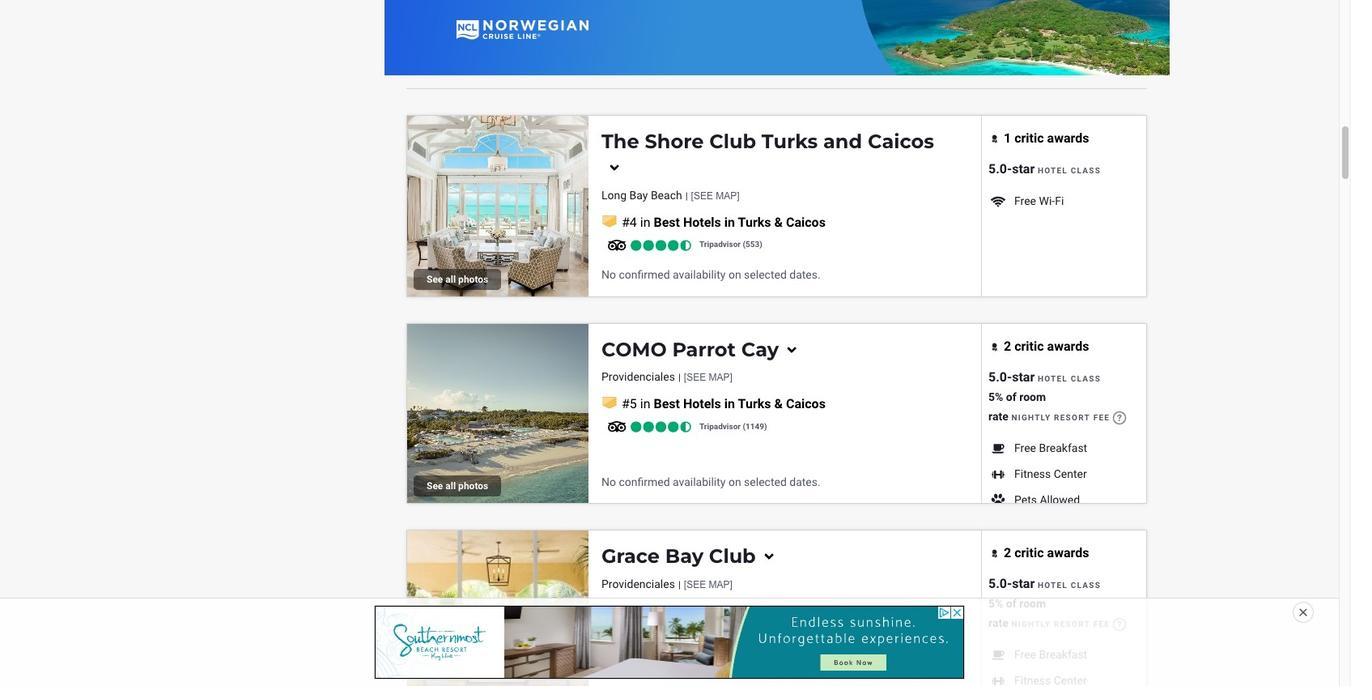 Task type: vqa. For each thing, say whether or not it's contained in the screenshot.
[See Map] BUTTON for Bay
yes



Task type: locate. For each thing, give the bounding box(es) containing it.
2 vertical spatial 5.0-star hotel class
[[989, 576, 1102, 591]]

see
[[427, 273, 443, 285], [427, 480, 443, 492]]

fi
[[1056, 195, 1065, 208]]

1 # from the top
[[622, 215, 630, 230]]

0 vertical spatial &
[[775, 215, 783, 230]]

confirmed
[[619, 268, 670, 281], [619, 475, 670, 488]]

2 # from the top
[[622, 396, 630, 412]]

2 photos from the top
[[459, 480, 489, 492]]

1 vertical spatial free breakfast
[[1015, 648, 1088, 661]]

beach
[[651, 189, 683, 202]]

2 confirmed from the top
[[619, 475, 670, 488]]

1 vertical spatial of
[[1007, 597, 1017, 610]]

2 vertical spatial star
[[1013, 576, 1035, 591]]

[see map] up # 6 in best hotels in turks & caicos
[[684, 579, 733, 591]]

2 nightly resort fee from the top
[[1009, 620, 1111, 629]]

2 vertical spatial awards
[[1048, 545, 1090, 561]]

1 vertical spatial rate
[[989, 617, 1009, 629]]

1 vertical spatial room
[[1020, 597, 1047, 610]]

# down long
[[622, 215, 630, 230]]

[see map] button
[[691, 190, 740, 202], [684, 372, 733, 383], [684, 579, 733, 591]]

2 vertical spatial [see map] button
[[684, 579, 733, 591]]

1 vertical spatial confirmed
[[619, 475, 670, 488]]

# for como
[[622, 396, 630, 412]]

all for the
[[446, 273, 456, 285]]

turks
[[762, 130, 818, 153], [738, 215, 772, 230], [738, 396, 772, 412], [738, 603, 772, 619]]

& for parrot
[[775, 396, 783, 412]]

0 vertical spatial selected
[[744, 268, 787, 281]]

1 5% from the top
[[989, 390, 1004, 403]]

club right shore
[[710, 130, 757, 153]]

no confirmed availability on selected dates. for parrot
[[602, 475, 821, 488]]

2 availability from the top
[[673, 475, 726, 488]]

1 no from the top
[[602, 268, 616, 281]]

)
[[760, 240, 763, 249], [765, 422, 767, 431], [765, 629, 767, 638]]

0 vertical spatial confirmed
[[619, 268, 670, 281]]

1 photos from the top
[[459, 273, 489, 285]]

1 vertical spatial see all photos
[[427, 480, 489, 492]]

bay for long
[[630, 189, 648, 202]]

# up tripadvisor traveler rating 4.5 based on 2420 reviews image
[[622, 603, 630, 619]]

room for grace bay club
[[1020, 597, 1047, 610]]

free breakfast for como parrot cay
[[1015, 441, 1088, 454]]

1 see from the top
[[427, 273, 443, 285]]

2 best from the top
[[654, 396, 680, 412]]

1 vertical spatial no
[[602, 475, 616, 488]]

[see map] for bay
[[684, 579, 733, 591]]

3 5.0- from the top
[[989, 576, 1013, 591]]

awards for como parrot cay
[[1048, 338, 1090, 354]]

1 vertical spatial providenciales
[[602, 578, 675, 591]]

no down tripadvisor traveler rating 4.5 based on 1149 reviews image
[[602, 475, 616, 488]]

free
[[1015, 195, 1037, 208], [1015, 441, 1037, 454], [1015, 648, 1037, 661]]

breakfast for como parrot cay
[[1040, 441, 1088, 454]]

1 availability from the top
[[673, 268, 726, 281]]

0 vertical spatial [see map]
[[691, 190, 740, 202]]

3 free from the top
[[1015, 648, 1037, 661]]

2 tripadvisor ( from the top
[[700, 422, 746, 431]]

critic for como parrot cay
[[1015, 338, 1045, 354]]

[see map] button up # 4 in best hotels in turks & caicos on the top of page
[[691, 190, 740, 202]]

dates. for cay
[[790, 475, 821, 488]]

nightly resort fee
[[1009, 413, 1111, 422], [1009, 620, 1111, 629]]

turks for parrot
[[738, 396, 772, 412]]

1 all from the top
[[446, 273, 456, 285]]

turks up 2420
[[738, 603, 772, 619]]

1 vertical spatial club
[[709, 544, 756, 568]]

hotels up tripadvisor ( 2420 )
[[684, 603, 722, 619]]

1 star from the top
[[1013, 161, 1035, 177]]

2 on from the top
[[729, 475, 742, 488]]

1 vertical spatial nightly resort fee
[[1009, 620, 1111, 629]]

0 vertical spatial see all photos
[[427, 273, 489, 285]]

hotels up "tripadvisor ( 553 )"
[[684, 215, 722, 230]]

0 vertical spatial all
[[446, 273, 456, 285]]

2 critic from the top
[[1015, 338, 1045, 354]]

[see map] button for bay
[[684, 579, 733, 591]]

1 vertical spatial best
[[654, 396, 680, 412]]

[see map] button for parrot
[[684, 372, 733, 383]]

# up tripadvisor traveler rating 4.5 based on 1149 reviews image
[[622, 396, 630, 412]]

3 # from the top
[[622, 603, 630, 619]]

1 horizontal spatial bay
[[666, 544, 704, 568]]

1 hotel class from the top
[[1038, 166, 1102, 175]]

1 hotels from the top
[[684, 215, 722, 230]]

availability down "tripadvisor ( 553 )"
[[673, 268, 726, 281]]

1 vertical spatial breakfast
[[1040, 648, 1088, 661]]

no down tripadvisor traveler rating 4.5 based on 553 reviews image in the top of the page
[[602, 268, 616, 281]]

0 vertical spatial breakfast
[[1040, 441, 1088, 454]]

free breakfast
[[1015, 441, 1088, 454], [1015, 648, 1088, 661]]

0 vertical spatial providenciales
[[602, 371, 675, 383]]

[see map] button up # 6 in best hotels in turks & caicos
[[684, 579, 733, 591]]

club for bay
[[709, 544, 756, 568]]

0 vertical spatial #
[[622, 215, 630, 230]]

3 awards from the top
[[1048, 545, 1090, 561]]

bay right grace
[[666, 544, 704, 568]]

0 vertical spatial 5% of room rate
[[989, 390, 1047, 422]]

5% for grace bay club
[[989, 597, 1004, 610]]

1 of from the top
[[1007, 390, 1017, 403]]

0 vertical spatial free
[[1015, 195, 1037, 208]]

1 vertical spatial no confirmed availability on selected dates.
[[602, 475, 821, 488]]

1 2 critic awards from the top
[[1004, 338, 1090, 354]]

in right 5
[[641, 396, 651, 412]]

0 vertical spatial star
[[1013, 161, 1035, 177]]

0 vertical spatial hotel class
[[1038, 166, 1102, 175]]

1 confirmed from the top
[[619, 268, 670, 281]]

1 vertical spatial 2 critic awards
[[1004, 545, 1090, 561]]

caicos
[[868, 130, 935, 153], [786, 215, 826, 230], [786, 396, 826, 412], [786, 603, 826, 619]]

on down tripadvisor ( 1149 )
[[729, 475, 742, 488]]

providenciales
[[602, 371, 675, 383], [602, 578, 675, 591]]

2 of from the top
[[1007, 597, 1017, 610]]

2 no confirmed availability on selected dates. from the top
[[602, 475, 821, 488]]

1 vertical spatial &
[[775, 396, 783, 412]]

0 vertical spatial no confirmed availability on selected dates.
[[602, 268, 821, 281]]

#
[[622, 215, 630, 230], [622, 396, 630, 412], [622, 603, 630, 619]]

selected down 553
[[744, 268, 787, 281]]

1 vertical spatial 5.0-
[[989, 369, 1013, 384]]

2 rate from the top
[[989, 617, 1009, 629]]

0 vertical spatial club
[[710, 130, 757, 153]]

3 best from the top
[[654, 603, 680, 619]]

5.0- for como parrot cay
[[989, 369, 1013, 384]]

2 see all photos from the top
[[427, 480, 489, 492]]

bay right long
[[630, 189, 648, 202]]

3 hotels from the top
[[684, 603, 722, 619]]

1 see all photos from the top
[[427, 273, 489, 285]]

1 providenciales from the top
[[602, 371, 675, 383]]

2 all from the top
[[446, 480, 456, 492]]

2 vertical spatial 5.0-
[[989, 576, 1013, 591]]

2 hotel class from the top
[[1038, 374, 1102, 383]]

2 vertical spatial &
[[775, 603, 783, 619]]

2 vertical spatial best
[[654, 603, 680, 619]]

5% of room rate for grace bay club
[[989, 597, 1047, 629]]

# for the
[[622, 215, 630, 230]]

1 vertical spatial availability
[[673, 475, 726, 488]]

awards for grace bay club
[[1048, 545, 1090, 561]]

5.0-star hotel class for como parrot cay
[[989, 369, 1102, 384]]

2 hotels from the top
[[684, 396, 722, 412]]

1 vertical spatial dates.
[[790, 475, 821, 488]]

0 vertical spatial see
[[427, 273, 443, 285]]

) for shore
[[760, 240, 763, 249]]

advertisement region
[[384, 0, 1170, 75], [375, 606, 965, 679]]

) down # 4 in best hotels in turks & caicos on the top of page
[[760, 240, 763, 249]]

2 vertical spatial )
[[765, 629, 767, 638]]

2 room from the top
[[1020, 597, 1047, 610]]

no confirmed availability on selected dates.
[[602, 268, 821, 281], [602, 475, 821, 488]]

1 vertical spatial advertisement region
[[375, 606, 965, 679]]

2 selected from the top
[[744, 475, 787, 488]]

1 on from the top
[[729, 268, 742, 281]]

0 vertical spatial of
[[1007, 390, 1017, 403]]

dates.
[[790, 268, 821, 281], [790, 475, 821, 488]]

) for bay
[[765, 629, 767, 638]]

1 vertical spatial hotels
[[684, 396, 722, 412]]

photos
[[459, 273, 489, 285], [459, 480, 489, 492]]

1 breakfast from the top
[[1040, 441, 1088, 454]]

hotels for shore
[[684, 215, 722, 230]]

room
[[1020, 390, 1047, 403], [1020, 597, 1047, 610]]

tripadvisor ( for parrot
[[700, 422, 746, 431]]

free for como parrot cay
[[1015, 441, 1037, 454]]

2 2 critic awards from the top
[[1004, 545, 1090, 561]]

rate for grace bay club
[[989, 617, 1009, 629]]

0 vertical spatial availability
[[673, 268, 726, 281]]

best
[[654, 215, 680, 230], [654, 396, 680, 412], [654, 603, 680, 619]]

best up tripadvisor traveler rating 4.5 based on 2420 reviews image
[[654, 603, 680, 619]]

0 vertical spatial 5.0-
[[989, 161, 1013, 177]]

1 vertical spatial all
[[446, 480, 456, 492]]

providenciales up 5
[[602, 371, 675, 383]]

3 hotel class from the top
[[1038, 581, 1102, 590]]

in right the 4
[[641, 215, 651, 230]]

0 vertical spatial rate
[[989, 409, 1009, 422]]

1 vertical spatial hotel class
[[1038, 374, 1102, 383]]

5%
[[989, 390, 1004, 403], [989, 597, 1004, 610]]

0 vertical spatial room
[[1020, 390, 1047, 403]]

0 vertical spatial critic
[[1015, 131, 1045, 146]]

1 5.0-star hotel class from the top
[[989, 161, 1102, 177]]

0 vertical spatial 5%
[[989, 390, 1004, 403]]

1 vertical spatial tripadvisor (
[[700, 422, 746, 431]]

1 critic from the top
[[1015, 131, 1045, 146]]

in
[[641, 215, 651, 230], [725, 215, 736, 230], [641, 396, 651, 412], [725, 396, 736, 412], [641, 603, 651, 619], [725, 603, 736, 619]]

club
[[710, 130, 757, 153], [709, 544, 756, 568]]

3 star from the top
[[1013, 576, 1035, 591]]

fitness center
[[1015, 467, 1088, 480]]

2 vertical spatial tripadvisor (
[[700, 629, 746, 638]]

5% of room rate
[[989, 390, 1047, 422], [989, 597, 1047, 629]]

0 vertical spatial advertisement region
[[384, 0, 1170, 75]]

2 vertical spatial #
[[622, 603, 630, 619]]

cay
[[742, 337, 779, 361]]

0 vertical spatial free breakfast
[[1015, 441, 1088, 454]]

1 vertical spatial on
[[729, 475, 742, 488]]

0 vertical spatial on
[[729, 268, 742, 281]]

free for grace bay club
[[1015, 648, 1037, 661]]

0 vertical spatial bay
[[630, 189, 648, 202]]

0 vertical spatial best
[[654, 215, 680, 230]]

[see map] button down parrot
[[684, 372, 733, 383]]

no confirmed availability on selected dates. down tripadvisor ( 1149 )
[[602, 475, 821, 488]]

1 selected from the top
[[744, 268, 787, 281]]

no confirmed availability on selected dates. down "tripadvisor ( 553 )"
[[602, 268, 821, 281]]

in up "tripadvisor ( 553 )"
[[725, 215, 736, 230]]

0 vertical spatial 2 critic awards
[[1004, 338, 1090, 354]]

[see map]
[[691, 190, 740, 202], [684, 372, 733, 383], [684, 579, 733, 591]]

1 vertical spatial #
[[622, 396, 630, 412]]

1 5% of room rate from the top
[[989, 390, 1047, 422]]

2 5.0-star hotel class from the top
[[989, 369, 1102, 384]]

tripadvisor ( down # 5 in best hotels in turks & caicos
[[700, 422, 746, 431]]

bay for grace
[[666, 544, 704, 568]]

# 5 in best hotels in turks & caicos
[[622, 396, 826, 412]]

club up # 6 in best hotels in turks & caicos
[[709, 544, 756, 568]]

2 dates. from the top
[[790, 475, 821, 488]]

star
[[1013, 161, 1035, 177], [1013, 369, 1035, 384], [1013, 576, 1035, 591]]

1 free breakfast from the top
[[1015, 441, 1088, 454]]

tripadvisor ( down # 4 in best hotels in turks & caicos on the top of page
[[700, 240, 746, 249]]

grace
[[602, 544, 660, 568]]

1 nightly resort fee from the top
[[1009, 413, 1111, 422]]

availability for parrot
[[673, 475, 726, 488]]

hotels
[[684, 215, 722, 230], [684, 396, 722, 412], [684, 603, 722, 619]]

2 breakfast from the top
[[1040, 648, 1088, 661]]

1 & from the top
[[775, 215, 783, 230]]

) down # 6 in best hotels in turks & caicos
[[765, 629, 767, 638]]

critic
[[1015, 131, 1045, 146], [1015, 338, 1045, 354], [1015, 545, 1045, 561]]

2 5.0- from the top
[[989, 369, 1013, 384]]

1 vertical spatial [see map]
[[684, 372, 733, 383]]

1 vertical spatial 2
[[1004, 545, 1012, 561]]

parrot
[[673, 337, 736, 361]]

2 free from the top
[[1015, 441, 1037, 454]]

2 providenciales from the top
[[602, 578, 675, 591]]

0 vertical spatial 5.0-star hotel class
[[989, 161, 1102, 177]]

1 room from the top
[[1020, 390, 1047, 403]]

2 star from the top
[[1013, 369, 1035, 384]]

2 free breakfast from the top
[[1015, 648, 1088, 661]]

3 tripadvisor ( from the top
[[700, 629, 746, 638]]

1 vertical spatial 5.0-star hotel class
[[989, 369, 1102, 384]]

0 vertical spatial hotels
[[684, 215, 722, 230]]

2 no from the top
[[602, 475, 616, 488]]

1 dates. from the top
[[790, 268, 821, 281]]

hotel class
[[1038, 166, 1102, 175], [1038, 374, 1102, 383], [1038, 581, 1102, 590]]

553
[[746, 240, 760, 249]]

no
[[602, 268, 616, 281], [602, 475, 616, 488]]

1 vertical spatial photos
[[459, 480, 489, 492]]

1 vertical spatial awards
[[1048, 338, 1090, 354]]

5% of room rate for como parrot cay
[[989, 390, 1047, 422]]

turks for bay
[[738, 603, 772, 619]]

1 vertical spatial )
[[765, 422, 767, 431]]

hotel class for como parrot cay
[[1038, 374, 1102, 383]]

2 5% of room rate from the top
[[989, 597, 1047, 629]]

tripadvisor traveler rating 4.5 based on 553 reviews image
[[602, 237, 698, 253]]

5.0-star hotel class for the shore club turks and caicos
[[989, 161, 1102, 177]]

# 6 in best hotels in turks & caicos
[[622, 603, 826, 619]]

0 vertical spatial dates.
[[790, 268, 821, 281]]

) down # 5 in best hotels in turks & caicos
[[765, 422, 767, 431]]

0 vertical spatial no
[[602, 268, 616, 281]]

hotels for bay
[[684, 603, 722, 619]]

critic for the shore club turks and caicos
[[1015, 131, 1045, 146]]

photos for como parrot cay
[[459, 480, 489, 492]]

selected down 1149
[[744, 475, 787, 488]]

3 5.0-star hotel class from the top
[[989, 576, 1102, 591]]

2 see from the top
[[427, 480, 443, 492]]

confirmed down tripadvisor traveler rating 4.5 based on 553 reviews image in the top of the page
[[619, 268, 670, 281]]

1 awards from the top
[[1048, 131, 1090, 146]]

providenciales up "6"
[[602, 578, 675, 591]]

tripadvisor (
[[700, 240, 746, 249], [700, 422, 746, 431], [700, 629, 746, 638]]

5.0-
[[989, 161, 1013, 177], [989, 369, 1013, 384], [989, 576, 1013, 591]]

on
[[729, 268, 742, 281], [729, 475, 742, 488]]

caicos for como parrot cay
[[786, 396, 826, 412]]

1 vertical spatial [see map] button
[[684, 372, 733, 383]]

0 vertical spatial awards
[[1048, 131, 1090, 146]]

confirmed down tripadvisor traveler rating 4.5 based on 1149 reviews image
[[619, 475, 670, 488]]

5.0-star hotel class
[[989, 161, 1102, 177], [989, 369, 1102, 384], [989, 576, 1102, 591]]

caicos for grace bay club
[[786, 603, 826, 619]]

1 vertical spatial bay
[[666, 544, 704, 568]]

& for bay
[[775, 603, 783, 619]]

0 vertical spatial tripadvisor (
[[700, 240, 746, 249]]

awards
[[1048, 131, 1090, 146], [1048, 338, 1090, 354], [1048, 545, 1090, 561]]

turks for shore
[[738, 215, 772, 230]]

rate
[[989, 409, 1009, 422], [989, 617, 1009, 629]]

1 no confirmed availability on selected dates. from the top
[[602, 268, 821, 281]]

all
[[446, 273, 456, 285], [446, 480, 456, 492]]

3 critic from the top
[[1015, 545, 1045, 561]]

selected
[[744, 268, 787, 281], [744, 475, 787, 488]]

availability down tripadvisor ( 1149 )
[[673, 475, 726, 488]]

1 vertical spatial 5% of room rate
[[989, 597, 1047, 629]]

1 2 from the top
[[1004, 338, 1012, 354]]

tripadvisor traveler rating 4.5 based on 2420 reviews image
[[602, 626, 698, 642]]

&
[[775, 215, 783, 230], [775, 396, 783, 412], [775, 603, 783, 619]]

2 vertical spatial hotel class
[[1038, 581, 1102, 590]]

see all photos for the shore club turks and caicos
[[427, 273, 489, 285]]

0 vertical spatial 2
[[1004, 338, 1012, 354]]

[see map] for shore
[[691, 190, 740, 202]]

hotels up tripadvisor ( 1149 )
[[684, 396, 722, 412]]

2 vertical spatial [see map]
[[684, 579, 733, 591]]

free breakfast for grace bay club
[[1015, 648, 1088, 661]]

in up tripadvisor ( 2420 )
[[725, 603, 736, 619]]

bay
[[630, 189, 648, 202], [666, 544, 704, 568]]

[see map] up # 4 in best hotels in turks & caicos on the top of page
[[691, 190, 740, 202]]

1 vertical spatial 5%
[[989, 597, 1004, 610]]

3 & from the top
[[775, 603, 783, 619]]

of
[[1007, 390, 1017, 403], [1007, 597, 1017, 610]]

2
[[1004, 338, 1012, 354], [1004, 545, 1012, 561]]

1 5.0- from the top
[[989, 161, 1013, 177]]

1 vertical spatial star
[[1013, 369, 1035, 384]]

star for como parrot cay
[[1013, 369, 1035, 384]]

1 vertical spatial selected
[[744, 475, 787, 488]]

2 5% from the top
[[989, 597, 1004, 610]]

0 vertical spatial )
[[760, 240, 763, 249]]

1 best from the top
[[654, 215, 680, 230]]

turks left the 'and'
[[762, 130, 818, 153]]

best up tripadvisor traveler rating 4.5 based on 1149 reviews image
[[654, 396, 680, 412]]

turks up 553
[[738, 215, 772, 230]]

1 vertical spatial critic
[[1015, 338, 1045, 354]]

2 vertical spatial critic
[[1015, 545, 1045, 561]]

availability
[[673, 268, 726, 281], [673, 475, 726, 488]]

turks up 1149
[[738, 396, 772, 412]]

0 vertical spatial photos
[[459, 273, 489, 285]]

2 awards from the top
[[1048, 338, 1090, 354]]

0 horizontal spatial bay
[[630, 189, 648, 202]]

breakfast
[[1040, 441, 1088, 454], [1040, 648, 1088, 661]]

1 rate from the top
[[989, 409, 1009, 422]]

[see map] down parrot
[[684, 372, 733, 383]]

1 tripadvisor ( from the top
[[700, 240, 746, 249]]

best down beach
[[654, 215, 680, 230]]

2 vertical spatial hotels
[[684, 603, 722, 619]]

tripadvisor ( for shore
[[700, 240, 746, 249]]

como parrot cay
[[602, 337, 779, 361]]

2 2 from the top
[[1004, 545, 1012, 561]]

2 critic awards for club
[[1004, 545, 1090, 561]]

the
[[602, 130, 640, 153]]

tripadvisor ( down # 6 in best hotels in turks & caicos
[[700, 629, 746, 638]]

0 vertical spatial [see map] button
[[691, 190, 740, 202]]

0 vertical spatial nightly resort fee
[[1009, 413, 1111, 422]]

5
[[630, 396, 637, 412]]

2 vertical spatial free
[[1015, 648, 1037, 661]]

2 critic awards
[[1004, 338, 1090, 354], [1004, 545, 1090, 561]]

1 vertical spatial see
[[427, 480, 443, 492]]

2 & from the top
[[775, 396, 783, 412]]

on down "tripadvisor ( 553 )"
[[729, 268, 742, 281]]

1 vertical spatial free
[[1015, 441, 1037, 454]]

[see map] button for shore
[[691, 190, 740, 202]]

awards for the shore club turks and caicos
[[1048, 131, 1090, 146]]

see all photos
[[427, 273, 489, 285], [427, 480, 489, 492]]



Task type: describe. For each thing, give the bounding box(es) containing it.
best for bay
[[654, 603, 680, 619]]

nightly resort fee for grace bay club
[[1009, 620, 1111, 629]]

free wi-fi
[[1015, 195, 1065, 208]]

tripadvisor ( 1149 )
[[700, 422, 767, 431]]

see all photos for como parrot cay
[[427, 480, 489, 492]]

and
[[824, 130, 863, 153]]

nightly resort fee for como parrot cay
[[1009, 413, 1111, 422]]

5.0- for the shore club turks and caicos
[[989, 161, 1013, 177]]

como
[[602, 337, 667, 361]]

no for como parrot cay
[[602, 475, 616, 488]]

breakfast for grace bay club
[[1040, 648, 1088, 661]]

long
[[602, 189, 627, 202]]

selected for cay
[[744, 475, 787, 488]]

fitness
[[1015, 467, 1052, 480]]

in right "6"
[[641, 603, 651, 619]]

1 critic awards
[[1004, 131, 1090, 146]]

1149
[[746, 422, 765, 431]]

5% for como parrot cay
[[989, 390, 1004, 403]]

star for grace bay club
[[1013, 576, 1035, 591]]

shore
[[645, 130, 704, 153]]

confirmed for como
[[619, 475, 670, 488]]

on for club
[[729, 268, 742, 281]]

best for parrot
[[654, 396, 680, 412]]

dates. for club
[[790, 268, 821, 281]]

club for shore
[[710, 130, 757, 153]]

[see map] for parrot
[[684, 372, 733, 383]]

confirmed for the
[[619, 268, 670, 281]]

hotel class for grace bay club
[[1038, 581, 1102, 590]]

6
[[630, 603, 637, 619]]

room for como parrot cay
[[1020, 390, 1047, 403]]

) for parrot
[[765, 422, 767, 431]]

pets
[[1015, 493, 1038, 506]]

# for grace
[[622, 603, 630, 619]]

wi-
[[1040, 195, 1056, 208]]

availability for shore
[[673, 268, 726, 281]]

tripadvisor traveler rating 4.5 based on 1149 reviews image
[[602, 419, 698, 435]]

all for como
[[446, 480, 456, 492]]

best for shore
[[654, 215, 680, 230]]

hotels for parrot
[[684, 396, 722, 412]]

5.0-star hotel class for grace bay club
[[989, 576, 1102, 591]]

photos for the shore club turks and caicos
[[459, 273, 489, 285]]

rate for como parrot cay
[[989, 409, 1009, 422]]

hotel class for the shore club turks and caicos
[[1038, 166, 1102, 175]]

selected for club
[[744, 268, 787, 281]]

of for grace bay club
[[1007, 597, 1017, 610]]

caicos for the shore club turks and caicos
[[786, 215, 826, 230]]

4
[[630, 215, 637, 230]]

on for cay
[[729, 475, 742, 488]]

2 critic awards for cay
[[1004, 338, 1090, 354]]

grace bay club
[[602, 544, 756, 568]]

5.0- for grace bay club
[[989, 576, 1013, 591]]

providenciales for grace
[[602, 578, 675, 591]]

see for como parrot cay
[[427, 480, 443, 492]]

critic for grace bay club
[[1015, 545, 1045, 561]]

2420
[[746, 629, 765, 638]]

& for shore
[[775, 215, 783, 230]]

in up tripadvisor ( 1149 )
[[725, 396, 736, 412]]

of for como parrot cay
[[1007, 390, 1017, 403]]

1 free from the top
[[1015, 195, 1037, 208]]

pets allowed
[[1015, 493, 1081, 506]]

star for the shore club turks and caicos
[[1013, 161, 1035, 177]]

allowed
[[1040, 493, 1081, 506]]

no for the shore club turks and caicos
[[602, 268, 616, 281]]

no confirmed availability on selected dates. for shore
[[602, 268, 821, 281]]

tripadvisor ( 553 )
[[700, 240, 763, 249]]

center
[[1054, 467, 1088, 480]]

2 for cay
[[1004, 338, 1012, 354]]

long bay beach
[[602, 189, 683, 202]]

the shore club turks and caicos
[[602, 130, 935, 153]]

tripadvisor ( 2420 )
[[700, 629, 767, 638]]

1
[[1004, 131, 1012, 146]]

# 4 in best hotels in turks & caicos
[[622, 215, 826, 230]]

see for the shore club turks and caicos
[[427, 273, 443, 285]]

tripadvisor ( for bay
[[700, 629, 746, 638]]

providenciales for como
[[602, 371, 675, 383]]

2 for club
[[1004, 545, 1012, 561]]



